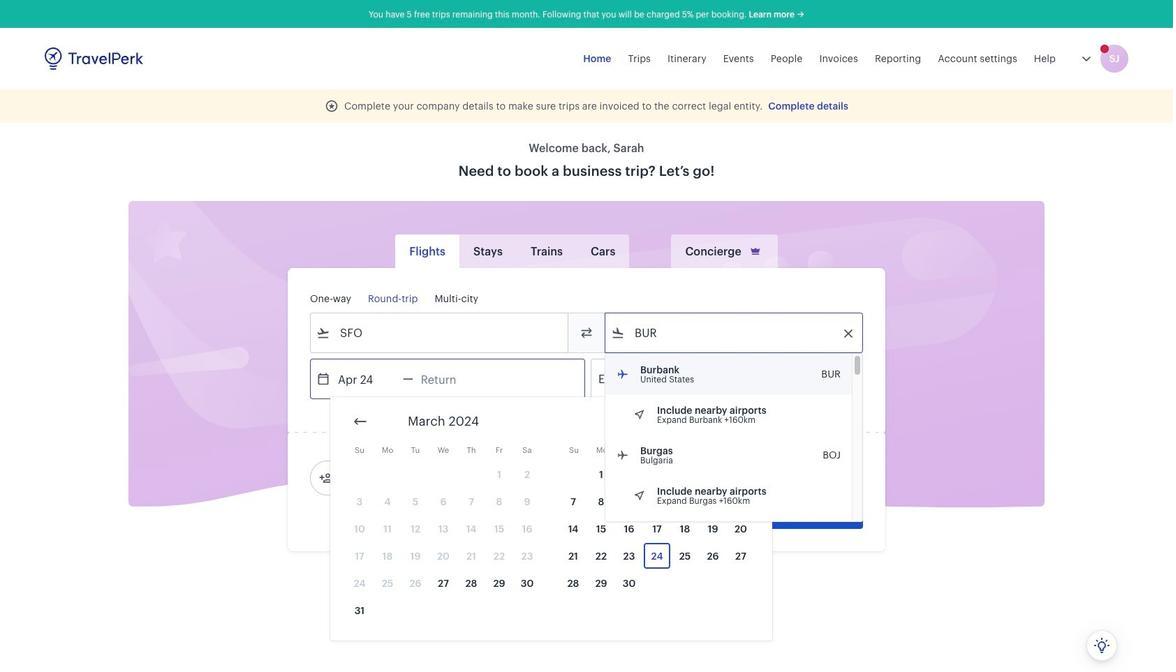 Task type: locate. For each thing, give the bounding box(es) containing it.
choose wednesday, april 3, 2024 as your check-out date. it's available. image
[[644, 462, 671, 488]]

move backward to switch to the previous month. image
[[352, 414, 369, 430]]

choose friday, april 5, 2024 as your check-out date. it's available. image
[[700, 462, 727, 488]]

From search field
[[330, 322, 550, 344]]

choose tuesday, april 2, 2024 as your check-out date. it's available. image
[[616, 462, 643, 488]]

calendar application
[[330, 398, 1174, 641]]

Depart text field
[[330, 360, 403, 399]]

To search field
[[625, 322, 845, 344]]

choose friday, april 12, 2024 as your check-out date. it's available. image
[[700, 489, 727, 515]]



Task type: describe. For each thing, give the bounding box(es) containing it.
choose saturday, april 6, 2024 as your check-out date. it's available. image
[[728, 462, 755, 488]]

Return text field
[[413, 360, 486, 399]]

choose wednesday, april 10, 2024 as your check-out date. it's available. image
[[644, 489, 671, 515]]

choose thursday, april 4, 2024 as your check-out date. it's available. image
[[672, 462, 699, 488]]

choose saturday, april 13, 2024 as your check-out date. it's available. image
[[728, 489, 755, 515]]

choose thursday, april 11, 2024 as your check-out date. it's available. image
[[672, 489, 699, 515]]

move forward to switch to the next month. image
[[734, 414, 750, 430]]

Add first traveler search field
[[333, 467, 479, 490]]

choose tuesday, april 9, 2024 as your check-out date. it's available. image
[[616, 489, 643, 515]]



